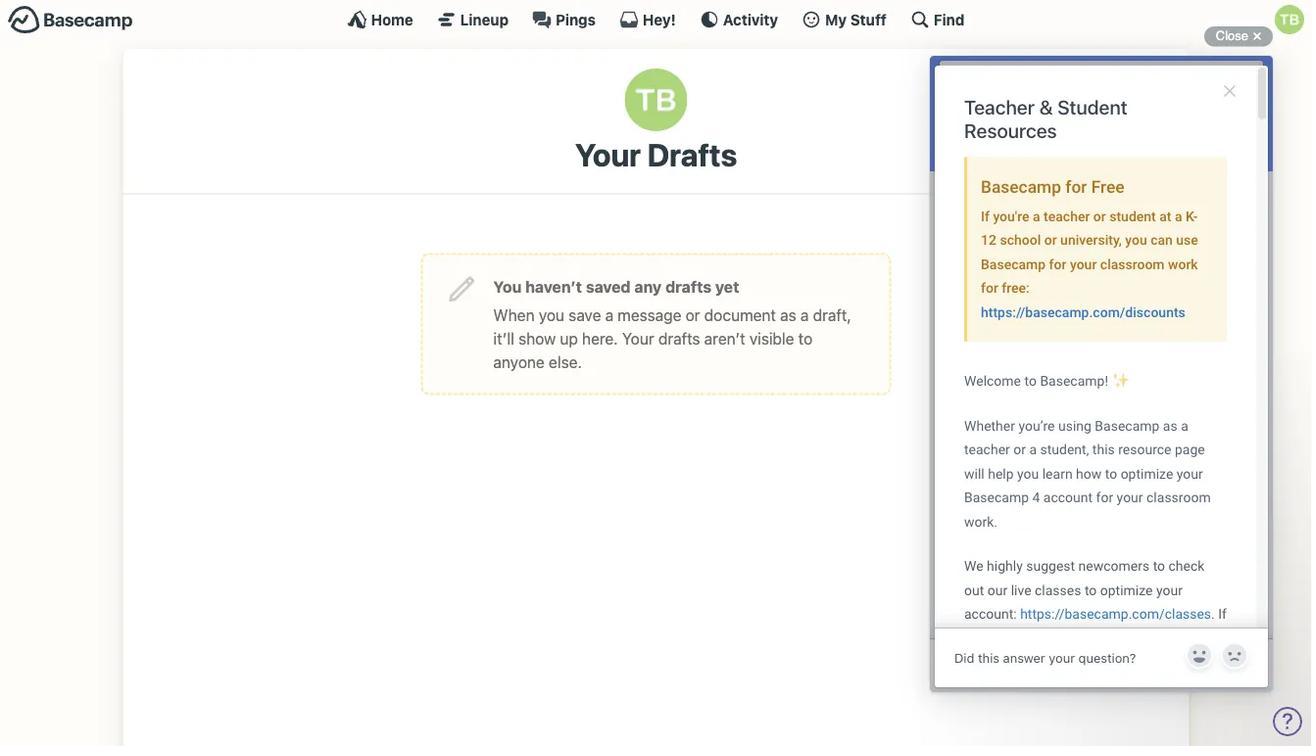 Task type: vqa. For each thing, say whether or not it's contained in the screenshot.
up?
no



Task type: locate. For each thing, give the bounding box(es) containing it.
your
[[575, 136, 641, 173], [622, 329, 654, 348]]

your down 'message'
[[622, 329, 654, 348]]

drafts up or
[[666, 277, 712, 296]]

drafts
[[666, 277, 712, 296], [658, 329, 700, 348]]

a
[[605, 306, 614, 324], [801, 306, 809, 324]]

any
[[634, 277, 662, 296]]

else.
[[549, 353, 582, 371]]

drafts down or
[[658, 329, 700, 348]]

find button
[[910, 10, 965, 29]]

2 a from the left
[[801, 306, 809, 324]]

home
[[371, 11, 413, 28]]

0 horizontal spatial a
[[605, 306, 614, 324]]

show
[[518, 329, 556, 348]]

you
[[493, 277, 522, 296]]

saved
[[586, 277, 631, 296]]

stuff
[[850, 11, 887, 28]]

tim burton image
[[625, 69, 687, 131]]

a right as
[[801, 306, 809, 324]]

switch accounts image
[[8, 5, 133, 35]]

1 vertical spatial your
[[622, 329, 654, 348]]

close
[[1216, 28, 1249, 43]]

draft,
[[813, 306, 852, 324]]

my stuff button
[[802, 10, 887, 29]]

your down tim burton image
[[575, 136, 641, 173]]

you haven't saved any drafts yet when you save a message or document as a draft, it'll show up here. your drafts aren't visible to anyone else.
[[493, 277, 852, 371]]

as
[[780, 306, 797, 324]]

activity
[[723, 11, 778, 28]]

my stuff
[[825, 11, 887, 28]]

drafts
[[647, 136, 737, 173]]

save
[[569, 306, 601, 324]]

aren't
[[704, 329, 745, 348]]

or
[[686, 306, 700, 324]]

message
[[618, 306, 682, 324]]

a right save
[[605, 306, 614, 324]]

cross small image
[[1246, 25, 1269, 48]]

1 horizontal spatial a
[[801, 306, 809, 324]]

0 vertical spatial drafts
[[666, 277, 712, 296]]

anyone
[[493, 353, 545, 371]]

yet
[[715, 277, 739, 296]]



Task type: describe. For each thing, give the bounding box(es) containing it.
lineup
[[460, 11, 509, 28]]

close button
[[1204, 25, 1273, 48]]

your drafts
[[575, 136, 737, 173]]

your inside you haven't saved any drafts yet when you save a message or document as a draft, it'll show up here. your drafts aren't visible to anyone else.
[[622, 329, 654, 348]]

1 vertical spatial drafts
[[658, 329, 700, 348]]

my
[[825, 11, 847, 28]]

hey!
[[643, 11, 676, 28]]

activity link
[[700, 10, 778, 29]]

pings
[[556, 11, 596, 28]]

hey! button
[[619, 10, 676, 29]]

up
[[560, 329, 578, 348]]

document
[[704, 306, 776, 324]]

when
[[493, 306, 535, 324]]

you
[[539, 306, 565, 324]]

it'll
[[493, 329, 514, 348]]

pings button
[[532, 10, 596, 29]]

to
[[798, 329, 813, 348]]

tim burton image
[[1275, 5, 1304, 34]]

home link
[[348, 10, 413, 29]]

1 a from the left
[[605, 306, 614, 324]]

here.
[[582, 329, 618, 348]]

visible
[[750, 329, 794, 348]]

haven't
[[525, 277, 582, 296]]

main element
[[0, 0, 1312, 38]]

0 vertical spatial your
[[575, 136, 641, 173]]

find
[[934, 11, 965, 28]]

cross small image
[[1246, 25, 1269, 48]]

lineup link
[[437, 10, 509, 29]]



